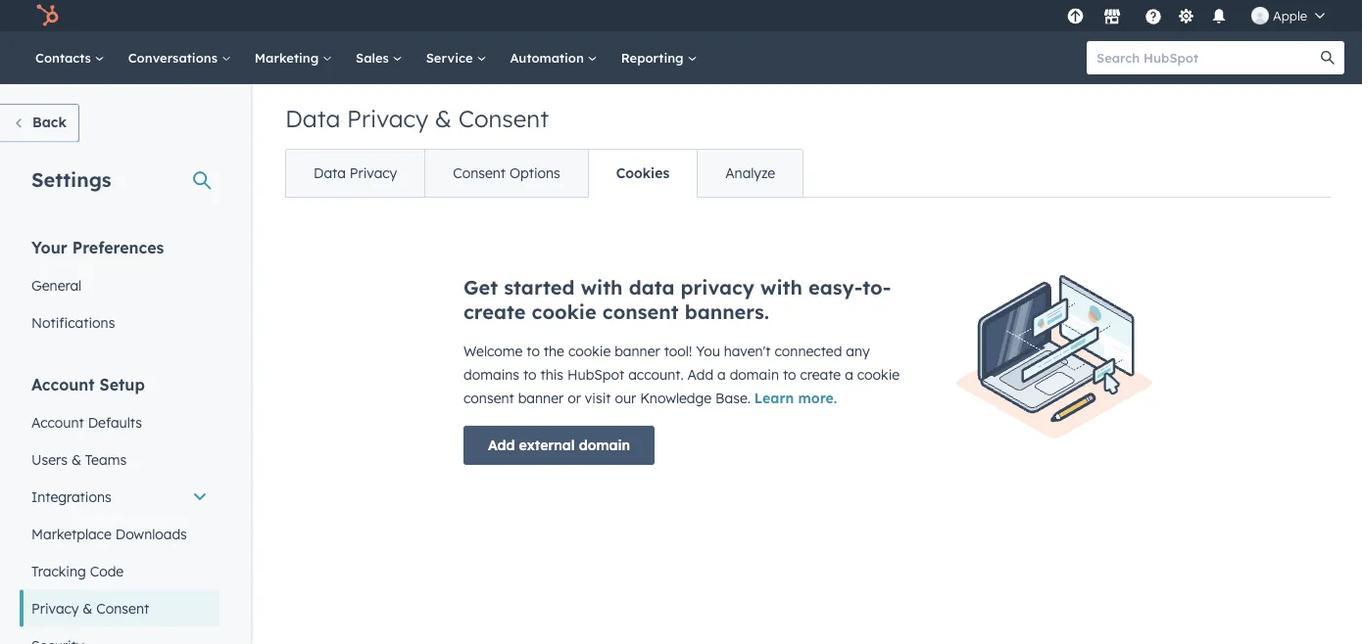 Task type: vqa. For each thing, say whether or not it's contained in the screenshot.
Your Preferences
yes



Task type: locate. For each thing, give the bounding box(es) containing it.
1 horizontal spatial consent
[[603, 300, 679, 324]]

add external domain
[[488, 437, 630, 454]]

account up users
[[31, 414, 84, 431]]

privacy down tracking
[[31, 600, 79, 617]]

users & teams link
[[20, 442, 220, 479]]

add left external
[[488, 437, 515, 454]]

0 vertical spatial privacy
[[347, 104, 428, 133]]

& for teams
[[71, 451, 81, 468]]

banner up account.
[[615, 343, 660, 360]]

0 horizontal spatial consent
[[464, 390, 514, 407]]

domain inside button
[[579, 437, 630, 454]]

consent options
[[453, 165, 560, 182]]

to left this
[[523, 367, 537, 384]]

with left easy-
[[760, 275, 803, 300]]

general
[[31, 277, 82, 294]]

consent
[[458, 104, 549, 133], [453, 165, 506, 182], [96, 600, 149, 617]]

learn more.
[[755, 390, 837, 407]]

2 a from the left
[[845, 367, 854, 384]]

integrations
[[31, 489, 111, 506]]

0 vertical spatial account
[[31, 375, 95, 394]]

a up base.
[[717, 367, 726, 384]]

consent inside navigation
[[453, 165, 506, 182]]

welcome
[[464, 343, 523, 360]]

consent
[[603, 300, 679, 324], [464, 390, 514, 407]]

account defaults link
[[20, 404, 220, 442]]

2 horizontal spatial &
[[435, 104, 452, 133]]

users
[[31, 451, 68, 468]]

get started with data privacy with easy-to- create cookie consent banners.
[[464, 275, 891, 324]]

haven't
[[724, 343, 771, 360]]

domain
[[730, 367, 779, 384], [579, 437, 630, 454]]

sales link
[[344, 31, 414, 84]]

navigation
[[285, 149, 804, 198]]

0 vertical spatial data
[[285, 104, 340, 133]]

settings
[[31, 167, 111, 192]]

cookies link
[[588, 150, 697, 197]]

1 horizontal spatial &
[[83, 600, 92, 617]]

account setup element
[[20, 374, 220, 645]]

0 vertical spatial add
[[688, 367, 714, 384]]

privacy & consent link
[[20, 591, 220, 628]]

1 horizontal spatial banner
[[615, 343, 660, 360]]

create inside welcome to the cookie banner tool! you haven't connected any domains to this hubspot account. add a domain to create a cookie consent banner or visit our knowledge base.
[[800, 367, 841, 384]]

create
[[464, 300, 526, 324], [800, 367, 841, 384]]

data
[[629, 275, 675, 300]]

add external domain button
[[464, 426, 655, 466]]

0 vertical spatial domain
[[730, 367, 779, 384]]

service link
[[414, 31, 498, 84]]

consent options link
[[425, 150, 588, 197]]

your
[[31, 238, 67, 257]]

1 horizontal spatial add
[[688, 367, 714, 384]]

privacy
[[681, 275, 754, 300]]

consent up tool! on the bottom
[[603, 300, 679, 324]]

integrations button
[[20, 479, 220, 516]]

& down service
[[435, 104, 452, 133]]

cookie down 'any'
[[857, 367, 900, 384]]

2 vertical spatial consent
[[96, 600, 149, 617]]

consent left options
[[453, 165, 506, 182]]

create up more.
[[800, 367, 841, 384]]

privacy down the data privacy & consent
[[350, 165, 397, 182]]

code
[[90, 563, 124, 580]]

add inside welcome to the cookie banner tool! you haven't connected any domains to this hubspot account. add a domain to create a cookie consent banner or visit our knowledge base.
[[688, 367, 714, 384]]

privacy inside navigation
[[350, 165, 397, 182]]

contacts
[[35, 49, 95, 66]]

1 vertical spatial add
[[488, 437, 515, 454]]

1 vertical spatial &
[[71, 451, 81, 468]]

1 horizontal spatial a
[[845, 367, 854, 384]]

more.
[[798, 390, 837, 407]]

1 vertical spatial account
[[31, 414, 84, 431]]

with left "data"
[[581, 275, 623, 300]]

privacy for data privacy
[[350, 165, 397, 182]]

marketplaces image
[[1104, 9, 1121, 26]]

learn
[[755, 390, 794, 407]]

consent down tracking code link
[[96, 600, 149, 617]]

conversations
[[128, 49, 221, 66]]

account setup
[[31, 375, 145, 394]]

privacy & consent
[[31, 600, 149, 617]]

cookie
[[532, 300, 597, 324], [568, 343, 611, 360], [857, 367, 900, 384]]

0 vertical spatial consent
[[603, 300, 679, 324]]

1 horizontal spatial with
[[760, 275, 803, 300]]

0 horizontal spatial add
[[488, 437, 515, 454]]

with
[[581, 275, 623, 300], [760, 275, 803, 300]]

service
[[426, 49, 477, 66]]

cookie up hubspot
[[568, 343, 611, 360]]

1 horizontal spatial domain
[[730, 367, 779, 384]]

& right users
[[71, 451, 81, 468]]

consent down the domains on the left
[[464, 390, 514, 407]]

sales
[[356, 49, 393, 66]]

1 vertical spatial cookie
[[568, 343, 611, 360]]

privacy down sales link
[[347, 104, 428, 133]]

cookie inside get started with data privacy with easy-to- create cookie consent banners.
[[532, 300, 597, 324]]

1 vertical spatial consent
[[464, 390, 514, 407]]

0 vertical spatial create
[[464, 300, 526, 324]]

consent up consent options
[[458, 104, 549, 133]]

base.
[[716, 390, 751, 407]]

settings image
[[1178, 8, 1195, 26]]

a down 'any'
[[845, 367, 854, 384]]

1 vertical spatial create
[[800, 367, 841, 384]]

0 horizontal spatial create
[[464, 300, 526, 324]]

marketplace downloads link
[[20, 516, 220, 553]]

domain down haven't
[[730, 367, 779, 384]]

0 horizontal spatial a
[[717, 367, 726, 384]]

1 account from the top
[[31, 375, 95, 394]]

the
[[544, 343, 565, 360]]

domain down 'visit' at the bottom
[[579, 437, 630, 454]]

apple button
[[1240, 0, 1337, 31]]

1 vertical spatial privacy
[[350, 165, 397, 182]]

1 a from the left
[[717, 367, 726, 384]]

settings link
[[1174, 5, 1199, 26]]

search button
[[1311, 41, 1345, 74]]

back link
[[0, 104, 79, 143]]

or
[[568, 390, 581, 407]]

0 vertical spatial consent
[[458, 104, 549, 133]]

banner
[[615, 343, 660, 360], [518, 390, 564, 407]]

get
[[464, 275, 498, 300]]

notifications button
[[1203, 0, 1236, 31]]

consent inside welcome to the cookie banner tool! you haven't connected any domains to this hubspot account. add a domain to create a cookie consent banner or visit our knowledge base.
[[464, 390, 514, 407]]

1 vertical spatial data
[[314, 165, 346, 182]]

setup
[[100, 375, 145, 394]]

0 horizontal spatial with
[[581, 275, 623, 300]]

0 horizontal spatial banner
[[518, 390, 564, 407]]

0 horizontal spatial &
[[71, 451, 81, 468]]

create inside get started with data privacy with easy-to- create cookie consent banners.
[[464, 300, 526, 324]]

data inside data privacy link
[[314, 165, 346, 182]]

add
[[688, 367, 714, 384], [488, 437, 515, 454]]

data for data privacy & consent
[[285, 104, 340, 133]]

any
[[846, 343, 870, 360]]

navigation containing data privacy
[[285, 149, 804, 198]]

1 vertical spatial consent
[[453, 165, 506, 182]]

banner down this
[[518, 390, 564, 407]]

1 vertical spatial domain
[[579, 437, 630, 454]]

create up welcome
[[464, 300, 526, 324]]

2 vertical spatial &
[[83, 600, 92, 617]]

0 horizontal spatial domain
[[579, 437, 630, 454]]

easy-
[[809, 275, 863, 300]]

account up account defaults
[[31, 375, 95, 394]]

&
[[435, 104, 452, 133], [71, 451, 81, 468], [83, 600, 92, 617]]

0 vertical spatial cookie
[[532, 300, 597, 324]]

hubspot
[[567, 367, 625, 384]]

& down tracking code on the bottom
[[83, 600, 92, 617]]

a
[[717, 367, 726, 384], [845, 367, 854, 384]]

2 account from the top
[[31, 414, 84, 431]]

2 vertical spatial privacy
[[31, 600, 79, 617]]

cookie up the
[[532, 300, 597, 324]]

account defaults
[[31, 414, 142, 431]]

1 horizontal spatial create
[[800, 367, 841, 384]]

our
[[615, 390, 636, 407]]

marketplaces button
[[1092, 0, 1133, 31]]

defaults
[[88, 414, 142, 431]]

data
[[285, 104, 340, 133], [314, 165, 346, 182]]

add down the 'you'
[[688, 367, 714, 384]]



Task type: describe. For each thing, give the bounding box(es) containing it.
0 vertical spatial banner
[[615, 343, 660, 360]]

learn more. link
[[755, 390, 837, 407]]

Search HubSpot search field
[[1087, 41, 1327, 74]]

to left the
[[527, 343, 540, 360]]

knowledge
[[640, 390, 712, 407]]

preferences
[[72, 238, 164, 257]]

2 vertical spatial cookie
[[857, 367, 900, 384]]

analyze link
[[697, 150, 803, 197]]

& for consent
[[83, 600, 92, 617]]

marketplace downloads
[[31, 526, 187, 543]]

reporting link
[[609, 31, 709, 84]]

data for data privacy
[[314, 165, 346, 182]]

started
[[504, 275, 575, 300]]

reporting
[[621, 49, 687, 66]]

analyze
[[725, 165, 775, 182]]

0 vertical spatial &
[[435, 104, 452, 133]]

back
[[32, 114, 67, 131]]

banners.
[[685, 300, 769, 324]]

external
[[519, 437, 575, 454]]

bob builder image
[[1252, 7, 1269, 25]]

cookies
[[616, 165, 670, 182]]

tracking
[[31, 563, 86, 580]]

search image
[[1321, 51, 1335, 65]]

connected
[[775, 343, 842, 360]]

consent inside get started with data privacy with easy-to- create cookie consent banners.
[[603, 300, 679, 324]]

general link
[[20, 267, 220, 304]]

your preferences element
[[20, 237, 220, 342]]

notifications link
[[20, 304, 220, 342]]

contacts link
[[24, 31, 116, 84]]

automation
[[510, 49, 588, 66]]

to up learn more.
[[783, 367, 796, 384]]

visit
[[585, 390, 611, 407]]

users & teams
[[31, 451, 127, 468]]

options
[[510, 165, 560, 182]]

your preferences
[[31, 238, 164, 257]]

teams
[[85, 451, 127, 468]]

domain inside welcome to the cookie banner tool! you haven't connected any domains to this hubspot account. add a domain to create a cookie consent banner or visit our knowledge base.
[[730, 367, 779, 384]]

account for account setup
[[31, 375, 95, 394]]

2 with from the left
[[760, 275, 803, 300]]

help image
[[1145, 9, 1162, 26]]

marketplace
[[31, 526, 112, 543]]

upgrade link
[[1063, 5, 1088, 26]]

tracking code
[[31, 563, 124, 580]]

1 with from the left
[[581, 275, 623, 300]]

conversations link
[[116, 31, 243, 84]]

account for account defaults
[[31, 414, 84, 431]]

notifications image
[[1210, 9, 1228, 26]]

this
[[540, 367, 564, 384]]

add inside button
[[488, 437, 515, 454]]

1 vertical spatial banner
[[518, 390, 564, 407]]

apple
[[1273, 7, 1307, 24]]

notifications
[[31, 314, 115, 331]]

data privacy
[[314, 165, 397, 182]]

help button
[[1137, 0, 1170, 31]]

marketing
[[255, 49, 322, 66]]

tool!
[[664, 343, 692, 360]]

account.
[[628, 367, 684, 384]]

tracking code link
[[20, 553, 220, 591]]

privacy for data privacy & consent
[[347, 104, 428, 133]]

welcome to the cookie banner tool! you haven't connected any domains to this hubspot account. add a domain to create a cookie consent banner or visit our knowledge base.
[[464, 343, 900, 407]]

you
[[696, 343, 720, 360]]

domains
[[464, 367, 519, 384]]

privacy inside account setup element
[[31, 600, 79, 617]]

to-
[[863, 275, 891, 300]]

upgrade image
[[1067, 8, 1084, 26]]

data privacy link
[[286, 150, 425, 197]]

marketing link
[[243, 31, 344, 84]]

downloads
[[115, 526, 187, 543]]

hubspot image
[[35, 4, 59, 27]]

hubspot link
[[24, 4, 74, 27]]

data privacy & consent
[[285, 104, 549, 133]]

apple menu
[[1061, 0, 1339, 31]]

consent inside account setup element
[[96, 600, 149, 617]]

automation link
[[498, 31, 609, 84]]



